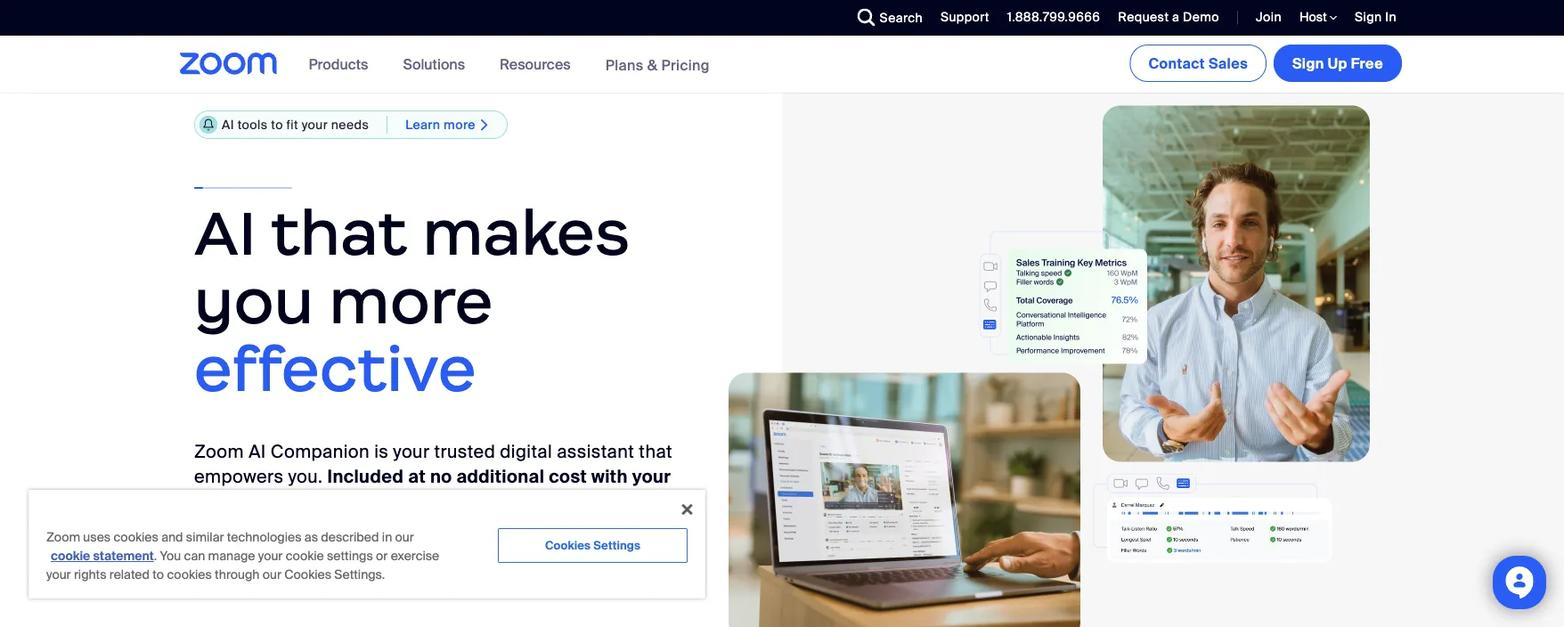 Task type: locate. For each thing, give the bounding box(es) containing it.
our
[[395, 529, 414, 546], [263, 567, 281, 583]]

1 vertical spatial cookies
[[167, 567, 212, 583]]

cookies
[[114, 529, 158, 546], [167, 567, 212, 583]]

paid
[[194, 490, 233, 513]]

0 vertical spatial cookies
[[114, 529, 158, 546]]

1 vertical spatial sign
[[1293, 54, 1325, 73]]

empowers
[[194, 465, 284, 488]]

that inside the 'ai that makes you more'
[[271, 194, 407, 271]]

companion
[[271, 440, 370, 463], [456, 561, 536, 580]]

0 horizontal spatial cookies
[[284, 567, 331, 583]]

cookies left settings
[[545, 538, 591, 553]]

1 vertical spatial pricing
[[277, 561, 325, 580]]

plans & pricing
[[606, 55, 710, 74], [221, 561, 325, 580]]

your right with
[[632, 465, 671, 488]]

included at no additional cost with your paid zoom user account.
[[194, 465, 671, 513]]

to
[[271, 116, 283, 133], [153, 567, 164, 583]]

1 horizontal spatial our
[[395, 529, 414, 546]]

zoom interface icon image
[[796, 231, 1148, 364], [1093, 474, 1333, 563]]

1 vertical spatial our
[[263, 567, 281, 583]]

resources button
[[500, 36, 579, 93]]

plans inside the product information navigation
[[606, 55, 644, 74]]

your up at
[[393, 440, 430, 463]]

makes
[[423, 194, 630, 271]]

is
[[374, 440, 389, 463]]

1 horizontal spatial to
[[271, 116, 283, 133]]

effective
[[194, 331, 477, 408]]

join link up 'meetings' navigation
[[1256, 9, 1282, 25]]

our right in
[[395, 529, 414, 546]]

1 vertical spatial companion
[[456, 561, 536, 580]]

companion up you. on the left bottom of page
[[271, 440, 370, 463]]

0 vertical spatial zoom interface icon image
[[796, 231, 1148, 364]]

your right the 'fit'
[[302, 116, 328, 133]]

0 horizontal spatial our
[[263, 567, 281, 583]]

support link
[[927, 0, 994, 36], [941, 9, 990, 25]]

1 vertical spatial that
[[639, 440, 673, 463]]

0 vertical spatial that
[[271, 194, 407, 271]]

cookie up the rights
[[51, 548, 90, 564]]

cookies inside button
[[545, 538, 591, 553]]

included
[[327, 465, 404, 488]]

to down '.'
[[153, 567, 164, 583]]

0 horizontal spatial that
[[271, 194, 407, 271]]

1 vertical spatial zoom
[[237, 490, 287, 513]]

banner containing contact sales
[[159, 36, 1406, 94]]

join link left host
[[1243, 0, 1287, 36]]

that inside zoom ai companion is your trusted digital assistant that empowers you.
[[639, 440, 673, 463]]

up
[[1328, 54, 1348, 73]]

discover ai companion
[[373, 561, 536, 580]]

more inside the 'ai that makes you more'
[[329, 262, 493, 340]]

companion for discover
[[456, 561, 536, 580]]

zoom down empowers
[[237, 490, 287, 513]]

sign in link
[[1342, 0, 1406, 36], [1355, 9, 1397, 25]]

1 horizontal spatial cookies
[[545, 538, 591, 553]]

1 horizontal spatial plans & pricing
[[606, 55, 710, 74]]

your inside included at no additional cost with your paid zoom user account.
[[632, 465, 671, 488]]

that
[[271, 194, 407, 271], [639, 440, 673, 463]]

0 vertical spatial cookies
[[545, 538, 591, 553]]

related
[[109, 567, 150, 583]]

1.888.799.9666 button
[[994, 0, 1105, 36], [1007, 9, 1101, 25]]

1 horizontal spatial companion
[[456, 561, 536, 580]]

0 vertical spatial to
[[271, 116, 283, 133]]

companion right exercise
[[456, 561, 536, 580]]

user
[[291, 490, 330, 513]]

to left the 'fit'
[[271, 116, 283, 133]]

0 horizontal spatial plans & pricing
[[221, 561, 325, 580]]

0 vertical spatial more
[[444, 116, 476, 133]]

sign inside 'button'
[[1293, 54, 1325, 73]]

sign left in
[[1355, 9, 1382, 25]]

0 vertical spatial our
[[395, 529, 414, 546]]

zoom uses cookies and similar technologies as described in our cookie statement
[[46, 529, 414, 564]]

0 horizontal spatial cookies
[[114, 529, 158, 546]]

0 horizontal spatial companion
[[271, 440, 370, 463]]

trusted
[[434, 440, 496, 463]]

0 vertical spatial plans
[[606, 55, 644, 74]]

1 horizontal spatial cookies
[[167, 567, 212, 583]]

contact sales
[[1149, 54, 1248, 73]]

1 horizontal spatial sign
[[1355, 9, 1382, 25]]

plans down 'technologies'
[[221, 561, 259, 580]]

request a demo
[[1118, 9, 1220, 25]]

and
[[161, 529, 183, 546]]

companion inside zoom ai companion is your trusted digital assistant that empowers you.
[[271, 440, 370, 463]]

1 vertical spatial more
[[329, 262, 493, 340]]

demo
[[1183, 9, 1220, 25]]

sign left up
[[1293, 54, 1325, 73]]

ai that makes you more
[[194, 194, 630, 340]]

you.
[[288, 465, 323, 488]]

cookie
[[51, 548, 90, 564], [286, 548, 324, 564]]

join link
[[1243, 0, 1287, 36], [1256, 9, 1282, 25]]

1 vertical spatial plans & pricing
[[221, 561, 325, 580]]

1 horizontal spatial &
[[647, 55, 658, 74]]

your for .  you can manage your cookie settings or exercise your rights related to cookies through our cookies settings.
[[258, 548, 283, 564]]

1 vertical spatial to
[[153, 567, 164, 583]]

a
[[1173, 9, 1180, 25]]

1 vertical spatial plans
[[221, 561, 259, 580]]

0 vertical spatial &
[[647, 55, 658, 74]]

your
[[302, 116, 328, 133], [393, 440, 430, 463], [632, 465, 671, 488], [258, 548, 283, 564], [46, 567, 71, 583]]

host button
[[1300, 9, 1337, 26]]

you
[[194, 262, 314, 340]]

1 horizontal spatial plans
[[606, 55, 644, 74]]

banner
[[159, 36, 1406, 94]]

assistant
[[557, 440, 634, 463]]

sign up free
[[1293, 54, 1384, 73]]

2 vertical spatial zoom
[[46, 529, 80, 546]]

discover
[[373, 561, 434, 580]]

cookies up statement
[[114, 529, 158, 546]]

cookie down as
[[286, 548, 324, 564]]

0 horizontal spatial to
[[153, 567, 164, 583]]

2 cookie from the left
[[286, 548, 324, 564]]

1 horizontal spatial that
[[639, 440, 673, 463]]

0 horizontal spatial &
[[263, 561, 273, 580]]

cookies inside zoom uses cookies and similar technologies as described in our cookie statement
[[114, 529, 158, 546]]

right image
[[476, 117, 494, 132]]

contact
[[1149, 54, 1205, 73]]

& inside the product information navigation
[[647, 55, 658, 74]]

statement
[[93, 548, 154, 564]]

zoom logo image
[[180, 53, 278, 75]]

support
[[941, 9, 990, 25]]

plans
[[606, 55, 644, 74], [221, 561, 259, 580]]

zoom left uses
[[46, 529, 80, 546]]

manage
[[208, 548, 255, 564]]

your left the rights
[[46, 567, 71, 583]]

.  you can manage your cookie settings or exercise your rights related to cookies through our cookies settings.
[[46, 548, 439, 583]]

0 vertical spatial companion
[[271, 440, 370, 463]]

cookies down as
[[284, 567, 331, 583]]

you
[[160, 548, 181, 564]]

similar
[[186, 529, 224, 546]]

&
[[647, 55, 658, 74], [263, 561, 273, 580]]

1 vertical spatial cookies
[[284, 567, 331, 583]]

settings
[[594, 538, 641, 553]]

plans right resources dropdown button in the top of the page
[[606, 55, 644, 74]]

search
[[880, 9, 923, 26]]

zoom inside zoom ai companion is your trusted digital assistant that empowers you.
[[194, 440, 244, 463]]

pricing
[[662, 55, 710, 74], [277, 561, 325, 580]]

0 horizontal spatial cookie
[[51, 548, 90, 564]]

ai inside zoom ai companion is your trusted digital assistant that empowers you.
[[249, 440, 266, 463]]

zoom for companion
[[194, 440, 244, 463]]

cookies
[[545, 538, 591, 553], [284, 567, 331, 583]]

cookies inside the .  you can manage your cookie settings or exercise your rights related to cookies through our cookies settings.
[[167, 567, 212, 583]]

more
[[444, 116, 476, 133], [329, 262, 493, 340]]

request a demo link
[[1105, 0, 1224, 36], [1118, 9, 1220, 25]]

1 cookie from the left
[[51, 548, 90, 564]]

companion for zoom
[[271, 440, 370, 463]]

zoom
[[194, 440, 244, 463], [237, 490, 287, 513], [46, 529, 80, 546]]

cookies inside the .  you can manage your cookie settings or exercise your rights related to cookies through our cookies settings.
[[284, 567, 331, 583]]

with
[[592, 465, 628, 488]]

plans & pricing link
[[606, 55, 710, 74], [606, 55, 710, 74], [194, 550, 352, 591]]

1 horizontal spatial cookie
[[286, 548, 324, 564]]

account.
[[335, 490, 411, 513]]

0 vertical spatial zoom
[[194, 440, 244, 463]]

pricing inside the product information navigation
[[662, 55, 710, 74]]

zoom inside zoom uses cookies and similar technologies as described in our cookie statement
[[46, 529, 80, 546]]

your down 'technologies'
[[258, 548, 283, 564]]

0 horizontal spatial sign
[[1293, 54, 1325, 73]]

your inside zoom ai companion is your trusted digital assistant that empowers you.
[[393, 440, 430, 463]]

cookies down the can
[[167, 567, 212, 583]]

sign for sign up free
[[1293, 54, 1325, 73]]

zoom up empowers
[[194, 440, 244, 463]]

0 vertical spatial pricing
[[662, 55, 710, 74]]

exercise
[[391, 548, 439, 564]]

1 horizontal spatial pricing
[[662, 55, 710, 74]]

our right through
[[263, 567, 281, 583]]

0 vertical spatial sign
[[1355, 9, 1382, 25]]

0 vertical spatial plans & pricing
[[606, 55, 710, 74]]

learn
[[406, 116, 441, 133]]

search button
[[844, 0, 927, 36]]

0 horizontal spatial pricing
[[277, 561, 325, 580]]



Task type: describe. For each thing, give the bounding box(es) containing it.
or
[[376, 548, 388, 564]]

cookie inside the .  you can manage your cookie settings or exercise your rights related to cookies through our cookies settings.
[[286, 548, 324, 564]]

ai tools to fit your needs
[[222, 116, 369, 133]]

digital
[[500, 440, 552, 463]]

cookies settings
[[545, 538, 641, 553]]

request
[[1118, 9, 1169, 25]]

products
[[309, 55, 368, 74]]

cookie inside zoom uses cookies and similar technologies as described in our cookie statement
[[51, 548, 90, 564]]

uses
[[83, 529, 111, 546]]

sign for sign in
[[1355, 9, 1382, 25]]

described
[[321, 529, 379, 546]]

your for ai tools to fit your needs
[[302, 116, 328, 133]]

products button
[[309, 36, 376, 93]]

in
[[382, 529, 392, 546]]

sign in
[[1355, 9, 1397, 25]]

through
[[215, 567, 260, 583]]

zoom ai companion is your trusted digital assistant that empowers you.
[[194, 440, 673, 488]]

host
[[1300, 9, 1330, 25]]

settings
[[327, 548, 373, 564]]

plans & pricing inside the product information navigation
[[606, 55, 710, 74]]

our inside zoom uses cookies and similar technologies as described in our cookie statement
[[395, 529, 414, 546]]

can
[[184, 548, 205, 564]]

sales
[[1209, 54, 1248, 73]]

your for zoom ai companion is your trusted digital assistant that empowers you.
[[393, 440, 430, 463]]

discover ai companion link
[[373, 550, 563, 591]]

meetings navigation
[[1127, 36, 1406, 86]]

no
[[430, 465, 452, 488]]

needs
[[331, 116, 369, 133]]

1 vertical spatial zoom interface icon image
[[1093, 474, 1333, 563]]

resources
[[500, 55, 571, 74]]

product information navigation
[[295, 36, 723, 94]]

fit
[[286, 116, 299, 133]]

privacy alert dialog
[[29, 490, 706, 599]]

to inside the .  you can manage your cookie settings or exercise your rights related to cookies through our cookies settings.
[[153, 567, 164, 583]]

solutions
[[403, 55, 465, 74]]

contact sales link
[[1130, 45, 1267, 82]]

our inside the .  you can manage your cookie settings or exercise your rights related to cookies through our cookies settings.
[[263, 567, 281, 583]]

sign up free button
[[1274, 45, 1402, 82]]

zoom for cookies
[[46, 529, 80, 546]]

at
[[408, 465, 426, 488]]

settings.
[[334, 567, 385, 583]]

cookies settings button
[[498, 528, 688, 563]]

in
[[1386, 9, 1397, 25]]

join
[[1256, 9, 1282, 25]]

additional
[[457, 465, 545, 488]]

ai inside the 'ai that makes you more'
[[194, 194, 257, 271]]

zoom inside included at no additional cost with your paid zoom user account.
[[237, 490, 287, 513]]

as
[[305, 529, 318, 546]]

learn more
[[406, 116, 476, 133]]

1 vertical spatial &
[[263, 561, 273, 580]]

0 horizontal spatial plans
[[221, 561, 259, 580]]

cost
[[549, 465, 587, 488]]

rights
[[74, 567, 106, 583]]

tools
[[238, 116, 268, 133]]

1.888.799.9666
[[1007, 9, 1101, 25]]

solutions button
[[403, 36, 473, 93]]

technologies
[[227, 529, 302, 546]]

cookie statement link
[[51, 548, 154, 564]]

free
[[1351, 54, 1384, 73]]

.
[[154, 548, 157, 564]]



Task type: vqa. For each thing, say whether or not it's contained in the screenshot.
that
yes



